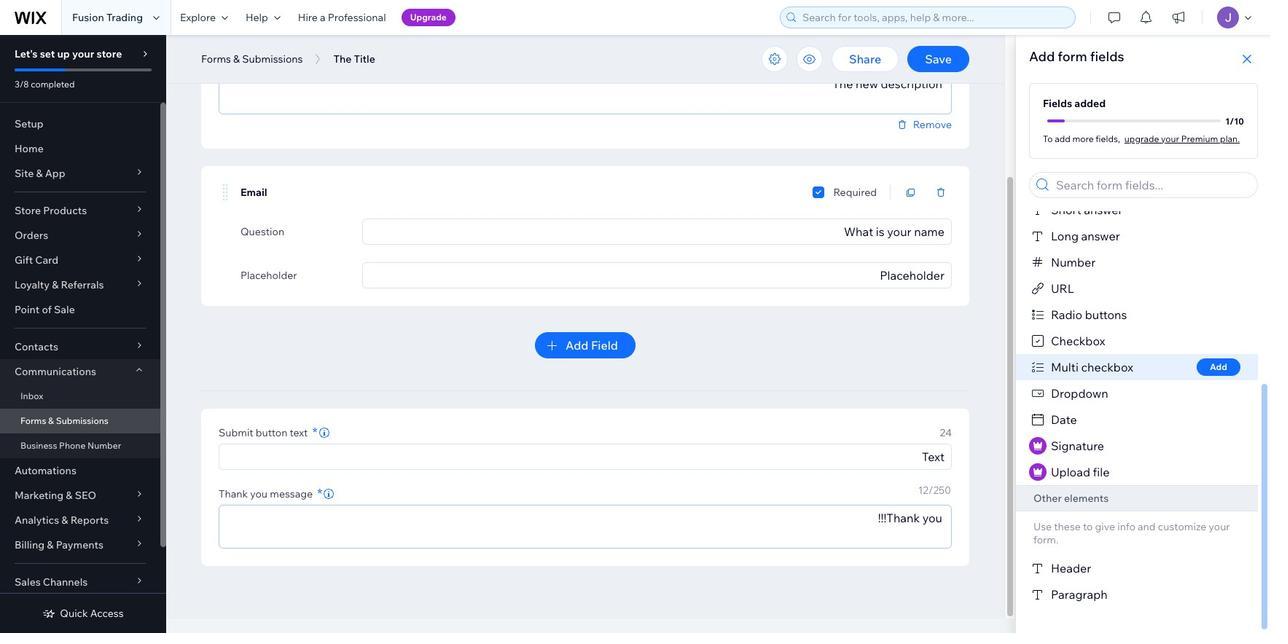 Task type: locate. For each thing, give the bounding box(es) containing it.
let's
[[15, 47, 38, 61]]

added
[[1075, 97, 1106, 110]]

12 / 250
[[918, 484, 951, 497]]

& right billing
[[47, 539, 54, 552]]

orders button
[[0, 223, 160, 248]]

payments
[[56, 539, 103, 552]]

* right the message
[[317, 485, 322, 502]]

add field button
[[535, 332, 636, 359]]

answer down short answer
[[1081, 229, 1120, 243]]

add inside button
[[566, 338, 589, 353]]

submissions down inbox link
[[56, 415, 109, 426]]

fields added
[[1043, 97, 1106, 110]]

products
[[43, 204, 87, 217]]

& for analytics & reports popup button
[[61, 514, 68, 527]]

& for billing & payments dropdown button
[[47, 539, 54, 552]]

& left the reports
[[61, 514, 68, 527]]

other elements
[[1034, 492, 1109, 505]]

sales channels
[[15, 576, 88, 589]]

let's set up your store
[[15, 47, 122, 61]]

sales
[[15, 576, 41, 589]]

0 vertical spatial submissions
[[242, 52, 303, 66]]

your inside use these to give info and customize your form.
[[1209, 520, 1230, 534]]

remove button
[[896, 118, 952, 131]]

1 vertical spatial submissions
[[56, 415, 109, 426]]

sale
[[54, 303, 75, 316]]

Search for tools, apps, help & more... field
[[798, 7, 1071, 28]]

0 vertical spatial add
[[1029, 48, 1055, 65]]

& left seo
[[66, 489, 73, 502]]

1 horizontal spatial /
[[929, 484, 933, 497]]

form.
[[1034, 534, 1059, 547]]

add inside button
[[1210, 362, 1228, 372]]

use these to give info and customize your form.
[[1034, 520, 1230, 547]]

multi
[[1051, 360, 1079, 375]]

long answer
[[1051, 229, 1120, 243]]

quick access
[[60, 607, 124, 620]]

channels
[[43, 576, 88, 589]]

forms & submissions down help
[[201, 52, 303, 66]]

forms inside sidebar element
[[20, 415, 46, 426]]

forms & submissions link
[[0, 409, 160, 434]]

inbox link
[[0, 384, 160, 409]]

1 horizontal spatial forms
[[201, 52, 231, 66]]

business phone number
[[20, 440, 121, 451]]

& right site
[[36, 167, 43, 180]]

gift
[[15, 254, 33, 267]]

fields
[[1043, 97, 1072, 110]]

number right phone
[[88, 440, 121, 451]]

*
[[312, 424, 318, 441], [317, 485, 322, 502]]

communications
[[15, 365, 96, 378]]

forms
[[201, 52, 231, 66], [20, 415, 46, 426]]

& left description
[[233, 52, 240, 66]]

1 horizontal spatial forms & submissions
[[201, 52, 303, 66]]

number inside sidebar element
[[88, 440, 121, 451]]

dropdown
[[1051, 386, 1109, 401]]

your right up
[[72, 47, 94, 61]]

answer
[[1084, 203, 1123, 217], [1081, 229, 1120, 243]]

remove
[[913, 118, 952, 131]]

0 horizontal spatial submissions
[[56, 415, 109, 426]]

your
[[72, 47, 94, 61], [1161, 133, 1180, 144], [1209, 520, 1230, 534]]

setup
[[15, 117, 44, 130]]

& inside button
[[233, 52, 240, 66]]

form
[[219, 53, 244, 66]]

billing & payments
[[15, 539, 103, 552]]

10
[[1234, 116, 1244, 126]]

& up 'business' in the bottom of the page
[[48, 415, 54, 426]]

number
[[1051, 255, 1096, 270], [88, 440, 121, 451]]

share
[[849, 52, 881, 66]]

1 vertical spatial add
[[566, 338, 589, 353]]

to
[[1043, 133, 1053, 144]]

forms inside button
[[201, 52, 231, 66]]

& inside dropdown button
[[47, 539, 54, 552]]

submissions inside sidebar element
[[56, 415, 109, 426]]

& right loyalty
[[52, 278, 59, 292]]

0 horizontal spatial number
[[88, 440, 121, 451]]

short answer
[[1051, 203, 1123, 217]]

signature
[[1051, 439, 1104, 453]]

the
[[333, 52, 352, 66]]

forms & submissions up business phone number
[[20, 415, 109, 426]]

0 horizontal spatial forms
[[20, 415, 46, 426]]

0 vertical spatial number
[[1051, 255, 1096, 270]]

help
[[246, 11, 268, 24]]

communications button
[[0, 359, 160, 384]]

0 vertical spatial forms & submissions
[[201, 52, 303, 66]]

2 vertical spatial /
[[929, 484, 933, 497]]

24
[[940, 426, 952, 440]]

0 vertical spatial /
[[922, 50, 927, 63]]

1 vertical spatial /
[[1230, 116, 1234, 126]]

upgrade
[[410, 12, 447, 23]]

0 horizontal spatial forms & submissions
[[20, 415, 109, 426]]

0 vertical spatial *
[[312, 424, 318, 441]]

1 vertical spatial forms
[[20, 415, 46, 426]]

upload
[[1051, 465, 1090, 480]]

your right upgrade
[[1161, 133, 1180, 144]]

1 vertical spatial *
[[317, 485, 322, 502]]

0 horizontal spatial add
[[566, 338, 589, 353]]

1 horizontal spatial number
[[1051, 255, 1096, 270]]

0 vertical spatial answer
[[1084, 203, 1123, 217]]

your right customize on the bottom
[[1209, 520, 1230, 534]]

gift card button
[[0, 248, 160, 273]]

question
[[241, 225, 284, 238]]

& inside popup button
[[66, 489, 73, 502]]

forms & submissions inside button
[[201, 52, 303, 66]]

add for add form fields
[[1029, 48, 1055, 65]]

0 vertical spatial forms
[[201, 52, 231, 66]]

answer up long answer in the top of the page
[[1084, 203, 1123, 217]]

required
[[834, 186, 877, 199]]

Search form fields... field
[[1052, 173, 1253, 198]]

quick
[[60, 607, 88, 620]]

0 horizontal spatial your
[[72, 47, 94, 61]]

1 vertical spatial your
[[1161, 133, 1180, 144]]

/ for 12
[[929, 484, 933, 497]]

forms & submissions inside sidebar element
[[20, 415, 109, 426]]

forms down inbox
[[20, 415, 46, 426]]

hire a professional
[[298, 11, 386, 24]]

1 horizontal spatial submissions
[[242, 52, 303, 66]]

forms down 'explore'
[[201, 52, 231, 66]]

2 horizontal spatial add
[[1210, 362, 1228, 372]]

analytics & reports
[[15, 514, 109, 527]]

fields,
[[1096, 133, 1120, 144]]

2 vertical spatial your
[[1209, 520, 1230, 534]]

thank you message *
[[219, 485, 322, 502]]

* for submit button text *
[[312, 424, 318, 441]]

None checkbox
[[813, 184, 825, 201]]

your inside sidebar element
[[72, 47, 94, 61]]

number down long
[[1051, 255, 1096, 270]]

1 vertical spatial answer
[[1081, 229, 1120, 243]]

2 horizontal spatial your
[[1209, 520, 1230, 534]]

1 horizontal spatial your
[[1161, 133, 1180, 144]]

save button
[[908, 46, 969, 72]]

* for thank you message *
[[317, 485, 322, 502]]

checkbox
[[1081, 360, 1133, 375]]

add button
[[1197, 359, 1241, 376]]

/ for 19
[[922, 50, 927, 63]]

submissions inside button
[[242, 52, 303, 66]]

answer for short answer
[[1084, 203, 1123, 217]]

1 vertical spatial forms & submissions
[[20, 415, 109, 426]]

1 vertical spatial number
[[88, 440, 121, 451]]

more
[[1073, 133, 1094, 144]]

explore
[[180, 11, 216, 24]]

2 vertical spatial add
[[1210, 362, 1228, 372]]

submissions
[[242, 52, 303, 66], [56, 415, 109, 426]]

fusion trading
[[72, 11, 143, 24]]

loyalty & referrals button
[[0, 273, 160, 297]]

long
[[1051, 229, 1079, 243]]

button
[[256, 426, 288, 440]]

0 vertical spatial your
[[72, 47, 94, 61]]

submissions down help button at top left
[[242, 52, 303, 66]]

seo
[[75, 489, 96, 502]]

trading
[[106, 11, 143, 24]]

e.g., Submit field
[[224, 445, 947, 469]]

set
[[40, 47, 55, 61]]

1 horizontal spatial add
[[1029, 48, 1055, 65]]

upgrade your premium plan. button
[[1125, 132, 1240, 145]]

* right text
[[312, 424, 318, 441]]

point
[[15, 303, 40, 316]]

2 horizontal spatial /
[[1230, 116, 1234, 126]]

app
[[45, 167, 65, 180]]

message
[[270, 488, 313, 501]]

0 horizontal spatial /
[[922, 50, 927, 63]]

save
[[925, 52, 952, 66]]



Task type: vqa. For each thing, say whether or not it's contained in the screenshot.
SHARE button
yes



Task type: describe. For each thing, give the bounding box(es) containing it.
help button
[[237, 0, 289, 35]]

submit
[[219, 426, 253, 440]]

loyalty & referrals
[[15, 278, 104, 292]]

store products button
[[0, 198, 160, 223]]

forms & submissions button
[[194, 48, 310, 70]]

& for the forms & submissions link
[[48, 415, 54, 426]]

& for marketing & seo popup button
[[66, 489, 73, 502]]

add field
[[566, 338, 618, 353]]

submissions for the forms & submissions link
[[56, 415, 109, 426]]

Type your question here... field
[[367, 219, 947, 244]]

point of sale link
[[0, 297, 160, 322]]

of
[[42, 303, 52, 316]]

& for the forms & submissions button on the top left
[[233, 52, 240, 66]]

referrals
[[61, 278, 104, 292]]

radio
[[1051, 308, 1083, 322]]

up
[[57, 47, 70, 61]]

19
[[911, 50, 922, 63]]

thank
[[219, 488, 248, 501]]

home
[[15, 142, 44, 155]]

loyalty
[[15, 278, 50, 292]]

buttons
[[1085, 308, 1127, 322]]

contacts button
[[0, 335, 160, 359]]

use
[[1034, 520, 1052, 534]]

marketing & seo button
[[0, 483, 160, 508]]

premium
[[1181, 133, 1218, 144]]

contacts
[[15, 340, 58, 354]]

hire a professional link
[[289, 0, 395, 35]]

business
[[20, 440, 57, 451]]

plan.
[[1220, 133, 1240, 144]]

1 / 10
[[1225, 116, 1244, 126]]

submissions for the forms & submissions button on the top left
[[242, 52, 303, 66]]

gift card
[[15, 254, 58, 267]]

and
[[1138, 520, 1156, 534]]

these
[[1054, 520, 1081, 534]]

& for the loyalty & referrals popup button
[[52, 278, 59, 292]]

submit button text *
[[219, 424, 318, 441]]

fusion
[[72, 11, 104, 24]]

/ for 1
[[1230, 116, 1234, 126]]

fields
[[1090, 48, 1124, 65]]

date
[[1051, 413, 1077, 427]]

Add placeholder text… field
[[367, 263, 947, 288]]

business phone number link
[[0, 434, 160, 459]]

point of sale
[[15, 303, 75, 316]]

forms for the forms & submissions link
[[20, 415, 46, 426]]

forms for the forms & submissions button on the top left
[[201, 52, 231, 66]]

250
[[933, 484, 951, 497]]

store
[[97, 47, 122, 61]]

& for the "site & app" popup button
[[36, 167, 43, 180]]

add
[[1055, 133, 1071, 144]]

Add a short description... text field
[[219, 71, 951, 114]]

a
[[320, 11, 326, 24]]

answer for long answer
[[1081, 229, 1120, 243]]

phone
[[59, 440, 86, 451]]

site
[[15, 167, 34, 180]]

the title button
[[326, 48, 383, 70]]

orders
[[15, 229, 48, 242]]

professional
[[328, 11, 386, 24]]

description
[[246, 53, 300, 66]]

paragraph
[[1051, 588, 1108, 602]]

to
[[1083, 520, 1093, 534]]

billing & payments button
[[0, 533, 160, 558]]

header
[[1051, 561, 1091, 576]]

multi checkbox
[[1051, 360, 1133, 375]]

info
[[1118, 520, 1136, 534]]

you
[[250, 488, 268, 501]]

form
[[1058, 48, 1087, 65]]

placeholder
[[241, 269, 297, 282]]

home link
[[0, 136, 160, 161]]

short
[[1051, 203, 1082, 217]]

add form fields
[[1029, 48, 1124, 65]]

e.g., Thanks for submitting! text field
[[219, 506, 951, 548]]

forms & submissions for the forms & submissions link
[[20, 415, 109, 426]]

sidebar element
[[0, 35, 166, 633]]

share button
[[832, 46, 899, 72]]

3/8
[[15, 79, 29, 90]]

sales channels button
[[0, 570, 160, 595]]

form description
[[219, 53, 300, 66]]

marketing & seo
[[15, 489, 96, 502]]

other
[[1034, 492, 1062, 505]]

field
[[591, 338, 618, 353]]

forms & submissions for the forms & submissions button on the top left
[[201, 52, 303, 66]]

inbox
[[20, 391, 43, 402]]

text
[[290, 426, 308, 440]]

add for add field
[[566, 338, 589, 353]]

store
[[15, 204, 41, 217]]

url
[[1051, 281, 1074, 296]]

automations link
[[0, 459, 160, 483]]

upload file
[[1051, 465, 1110, 480]]

1
[[1225, 116, 1230, 126]]

site & app button
[[0, 161, 160, 186]]

19 / 1000
[[911, 50, 951, 63]]



